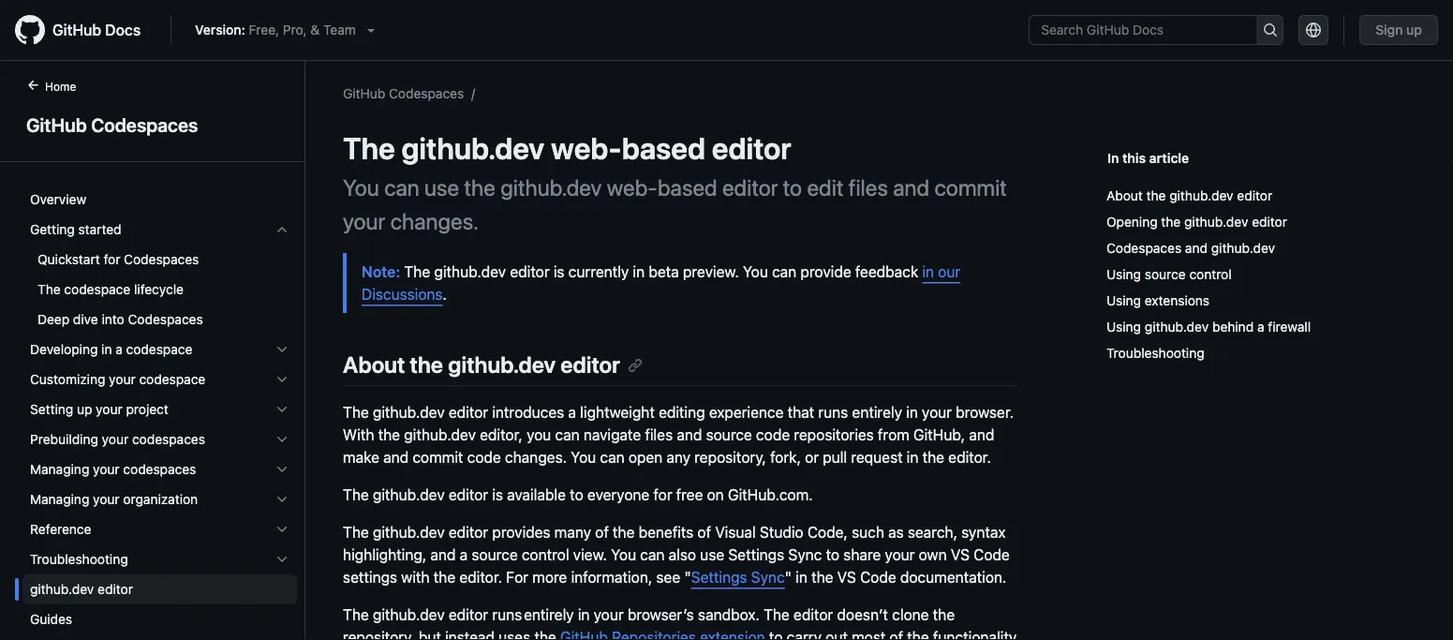 Task type: vqa. For each thing, say whether or not it's contained in the screenshot.
(.NET) in the setting up your project ELEMENT
no



Task type: locate. For each thing, give the bounding box(es) containing it.
0 horizontal spatial use
[[425, 174, 459, 201]]

a down deep dive into codespaces
[[116, 342, 123, 357]]

about the github.dev editor link
[[1107, 183, 1409, 209], [343, 351, 643, 378]]

github codespaces element
[[0, 76, 306, 640]]

troubleshooting up github.dev editor
[[30, 552, 128, 567]]

you
[[527, 426, 551, 444]]

opening the github.dev editor
[[1107, 214, 1288, 230]]

0 vertical spatial up
[[1407, 22, 1423, 37]]

1 vertical spatial use
[[700, 546, 725, 564]]

0 horizontal spatial commit
[[413, 449, 463, 466]]

4 sc 9kayk9 0 image from the top
[[275, 522, 290, 537]]

editor inside the github.dev editor introduces a lightweight editing experience that runs entirely in your browser. with the github.dev editor, you can navigate files and source code repositories from github, and make and commit code changes. you can open any repository, fork, or pull request in the editor.
[[449, 404, 488, 421]]

1 horizontal spatial commit
[[935, 174, 1007, 201]]

the down the make
[[343, 486, 369, 504]]

code,
[[808, 524, 848, 541]]

0 horizontal spatial control
[[522, 546, 569, 564]]

3 sc 9kayk9 0 image from the top
[[275, 492, 290, 507]]

home link
[[19, 78, 106, 97]]

2 vertical spatial source
[[472, 546, 518, 564]]

version: free, pro, & team
[[195, 22, 356, 37]]

1 vertical spatial editor.
[[460, 569, 502, 586]]

1 horizontal spatial repository,
[[695, 449, 767, 466]]

you can use the github.dev web-based editor to edit files and commit your changes.
[[343, 174, 1007, 234]]

0 vertical spatial code
[[974, 546, 1010, 564]]

sc 9kayk9 0 image for reference
[[275, 522, 290, 537]]

0 vertical spatial is
[[554, 263, 565, 281]]

of
[[595, 524, 609, 541], [698, 524, 711, 541]]

can inside the you can use the github.dev web-based editor to edit files and commit your changes.
[[384, 174, 420, 201]]

changes. inside the github.dev editor introduces a lightweight editing experience that runs entirely in your browser. with the github.dev editor, you can navigate files and source code repositories from github, and make and commit code changes. you can open any repository, fork, or pull request in the editor.
[[505, 449, 567, 466]]

1 horizontal spatial use
[[700, 546, 725, 564]]

about up with
[[343, 351, 405, 378]]

in down information,
[[578, 606, 590, 624]]

editor. left for on the left
[[460, 569, 502, 586]]

codespaces down the codespace lifecycle link
[[128, 312, 203, 327]]

doesn't
[[837, 606, 888, 624]]

code down syntax
[[974, 546, 1010, 564]]

0 vertical spatial source
[[1145, 267, 1186, 282]]

0 horizontal spatial about the github.dev editor
[[343, 351, 620, 378]]

using inside 'link'
[[1107, 319, 1142, 335]]

1 horizontal spatial editor.
[[949, 449, 991, 466]]

1 horizontal spatial changes.
[[505, 449, 567, 466]]

introduces
[[492, 404, 564, 421]]

in inside dropdown button
[[101, 342, 112, 357]]

managing inside dropdown button
[[30, 492, 89, 507]]

2 managing from the top
[[30, 492, 89, 507]]

you up "note:"
[[343, 174, 379, 201]]

1 vertical spatial source
[[706, 426, 752, 444]]

1 horizontal spatial troubleshooting
[[1107, 345, 1205, 361]]

up right setting
[[77, 402, 92, 417]]

lightweight
[[580, 404, 655, 421]]

github down home link
[[26, 113, 87, 135]]

to up many
[[570, 486, 584, 504]]

for up the codespace lifecycle
[[104, 252, 120, 267]]

0 horizontal spatial editor.
[[460, 569, 502, 586]]

repository, inside the github.dev editor runs entirely in your browser's sandbox. the editor doesn't clone the repository, but instead uses the
[[343, 629, 415, 640]]

files right 'edit'
[[849, 174, 888, 201]]

the inside getting started element
[[37, 282, 61, 297]]

2 horizontal spatial source
[[1145, 267, 1186, 282]]

about up opening
[[1107, 188, 1143, 203]]

1 horizontal spatial "
[[785, 569, 792, 586]]

repository, left but
[[343, 629, 415, 640]]

1 horizontal spatial about the github.dev editor link
[[1107, 183, 1409, 209]]

1 horizontal spatial to
[[783, 174, 802, 201]]

to down 'code,'
[[826, 546, 840, 564]]

1 vertical spatial troubleshooting
[[30, 552, 128, 567]]

0 horizontal spatial troubleshooting
[[30, 552, 128, 567]]

1 vertical spatial about the github.dev editor link
[[343, 351, 643, 378]]

1 vertical spatial is
[[492, 486, 503, 504]]

the inside the github.dev editor provides many of the benefits of visual studio code, such as search, syntax highlighting, and a source control view. you can also use settings sync to share your own vs code settings with the editor. for more information, see "
[[343, 524, 369, 541]]

0 vertical spatial sync
[[789, 546, 822, 564]]

codespaces down prebuilding your codespaces dropdown button
[[123, 462, 196, 477]]

1 horizontal spatial control
[[1190, 267, 1232, 282]]

developing in a codespace
[[30, 342, 192, 357]]

editor. inside the github.dev editor provides many of the benefits of visual studio code, such as search, syntax highlighting, and a source control view. you can also use settings sync to share your own vs code settings with the editor. for more information, see "
[[460, 569, 502, 586]]

to left 'edit'
[[783, 174, 802, 201]]

codespaces and github.dev
[[1107, 240, 1276, 256]]

1 horizontal spatial sync
[[789, 546, 822, 564]]

can up "note:"
[[384, 174, 420, 201]]

your up the 'prebuilding your codespaces' at the bottom left
[[96, 402, 122, 417]]

codespaces down opening
[[1107, 240, 1182, 256]]

0 horizontal spatial vs
[[837, 569, 856, 586]]

the inside the opening the github.dev editor "link"
[[1162, 214, 1181, 230]]

make
[[343, 449, 379, 466]]

1 vertical spatial based
[[658, 174, 717, 201]]

a right 'introduces'
[[568, 404, 576, 421]]

1 horizontal spatial about
[[1107, 188, 1143, 203]]

in
[[633, 263, 645, 281], [922, 263, 934, 281], [101, 342, 112, 357], [906, 404, 918, 421], [907, 449, 919, 466], [796, 569, 808, 586], [578, 606, 590, 624]]

repository, up on
[[695, 449, 767, 466]]

0 horizontal spatial up
[[77, 402, 92, 417]]

sc 9kayk9 0 image for managing your organization
[[275, 492, 290, 507]]

in our discussions link
[[362, 263, 961, 303]]

managing your organization
[[30, 492, 198, 507]]

1 horizontal spatial vs
[[951, 546, 970, 564]]

about
[[1107, 188, 1143, 203], [343, 351, 405, 378]]

1 vertical spatial code
[[860, 569, 897, 586]]

a right highlighting,
[[460, 546, 468, 564]]

is left available
[[492, 486, 503, 504]]

managing down prebuilding
[[30, 462, 89, 477]]

editor inside the you can use the github.dev web-based editor to edit files and commit your changes.
[[722, 174, 778, 201]]

up right sign
[[1407, 22, 1423, 37]]

vs up documentation. at bottom
[[951, 546, 970, 564]]

1 sc 9kayk9 0 image from the top
[[275, 222, 290, 237]]

using down using source control
[[1107, 293, 1142, 308]]

github for github docs
[[52, 21, 101, 39]]

0 vertical spatial changes.
[[390, 208, 479, 234]]

2 vertical spatial using
[[1107, 319, 1142, 335]]

from
[[878, 426, 910, 444]]

the inside the github.dev editor introduces a lightweight editing experience that runs entirely in your browser. with the github.dev editor, you can navigate files and source code repositories from github, and make and commit code changes. you can open any repository, fork, or pull request in the editor.
[[343, 404, 369, 421]]

changes. up "note:"
[[390, 208, 479, 234]]

sc 9kayk9 0 image for customizing your codespace
[[275, 372, 290, 387]]

in left our
[[922, 263, 934, 281]]

your down information,
[[594, 606, 624, 624]]

0 vertical spatial repository,
[[695, 449, 767, 466]]

deep dive into codespaces
[[37, 312, 203, 327]]

github for github codespaces /
[[343, 85, 385, 101]]

0 horizontal spatial files
[[645, 426, 673, 444]]

managing up reference
[[30, 492, 89, 507]]

1 horizontal spatial about the github.dev editor
[[1107, 188, 1273, 203]]

pro,
[[283, 22, 307, 37]]

sync inside the github.dev editor provides many of the benefits of visual studio code, such as search, syntax highlighting, and a source control view. you can also use settings sync to share your own vs code settings with the editor. for more information, see "
[[789, 546, 822, 564]]

0 vertical spatial about
[[1107, 188, 1143, 203]]

github.dev up .
[[434, 263, 506, 281]]

codespace down the deep dive into codespaces link
[[126, 342, 192, 357]]

sc 9kayk9 0 image inside setting up your project dropdown button
[[275, 402, 290, 417]]

is
[[554, 263, 565, 281], [492, 486, 503, 504]]

visual
[[715, 524, 756, 541]]

the up deep
[[37, 282, 61, 297]]

1 vertical spatial using
[[1107, 293, 1142, 308]]

you
[[343, 174, 379, 201], [743, 263, 768, 281], [571, 449, 596, 466], [611, 546, 636, 564]]

codespaces inside the deep dive into codespaces link
[[128, 312, 203, 327]]

can left provide
[[772, 263, 797, 281]]

and down the browser.
[[969, 426, 995, 444]]

sync
[[789, 546, 822, 564], [751, 569, 785, 586]]

based up the you can use the github.dev web-based editor to edit files and commit your changes.
[[622, 130, 706, 166]]

setting
[[30, 402, 73, 417]]

None search field
[[1029, 15, 1284, 45]]

code down share
[[860, 569, 897, 586]]

0 horizontal spatial about the github.dev editor link
[[343, 351, 643, 378]]

quickstart
[[37, 252, 100, 267]]

codespaces for prebuilding your codespaces
[[132, 432, 205, 447]]

opening the github.dev editor link
[[1107, 209, 1409, 235]]

the github.dev editor is available to everyone for free on github.com.
[[343, 486, 813, 504]]

a
[[1258, 319, 1265, 335], [116, 342, 123, 357], [568, 404, 576, 421], [460, 546, 468, 564]]

source up using extensions
[[1145, 267, 1186, 282]]

0 vertical spatial based
[[622, 130, 706, 166]]

0 vertical spatial using
[[1107, 267, 1142, 282]]

sc 9kayk9 0 image inside managing your organization dropdown button
[[275, 492, 290, 507]]

guides link
[[22, 604, 297, 634]]

and inside the you can use the github.dev web-based editor to edit files and commit your changes.
[[893, 174, 930, 201]]

sc 9kayk9 0 image inside prebuilding your codespaces dropdown button
[[275, 432, 290, 447]]

commit inside the you can use the github.dev web-based editor to edit files and commit your changes.
[[935, 174, 1007, 201]]

github.dev down the github.dev web-based editor
[[501, 174, 602, 201]]

github.dev up guides
[[30, 582, 94, 597]]

1 sc 9kayk9 0 image from the top
[[275, 342, 290, 357]]

1 vertical spatial sync
[[751, 569, 785, 586]]

codespaces
[[132, 432, 205, 447], [123, 462, 196, 477]]

the for the github.dev editor runs entirely in your browser's sandbox. the editor doesn't clone the repository, but instead uses the
[[343, 606, 369, 624]]

0 vertical spatial control
[[1190, 267, 1232, 282]]

or
[[805, 449, 819, 466]]

sync down the studio
[[751, 569, 785, 586]]

to inside the you can use the github.dev web-based editor to edit files and commit your changes.
[[783, 174, 802, 201]]

sc 9kayk9 0 image inside troubleshooting 'dropdown button'
[[275, 552, 290, 567]]

about the github.dev editor link down in this article element
[[1107, 183, 1409, 209]]

control up more
[[522, 546, 569, 564]]

codespaces inside dropdown button
[[132, 432, 205, 447]]

using down using extensions
[[1107, 319, 1142, 335]]

you up information,
[[611, 546, 636, 564]]

and down editing at the left of the page
[[677, 426, 702, 444]]

based
[[622, 130, 706, 166], [658, 174, 717, 201]]

your inside the github.dev editor runs entirely in your browser's sandbox. the editor doesn't clone the repository, but instead uses the
[[594, 606, 624, 624]]

1 horizontal spatial of
[[698, 524, 711, 541]]

sc 9kayk9 0 image inside reference dropdown button
[[275, 522, 290, 537]]

github.dev down the opening the github.dev editor "link"
[[1212, 240, 1276, 256]]

0 horizontal spatial sync
[[751, 569, 785, 586]]

1 horizontal spatial for
[[654, 486, 672, 504]]

1 vertical spatial files
[[645, 426, 673, 444]]

the down the settings
[[343, 606, 369, 624]]

1 vertical spatial code
[[467, 449, 501, 466]]

0 horizontal spatial github codespaces link
[[22, 111, 282, 139]]

2 using from the top
[[1107, 293, 1142, 308]]

using for using extensions
[[1107, 293, 1142, 308]]

codespaces down setting up your project dropdown button
[[132, 432, 205, 447]]

version:
[[195, 22, 245, 37]]

overview link
[[22, 185, 297, 215]]

editor.
[[949, 449, 991, 466], [460, 569, 502, 586]]

you inside the github.dev editor introduces a lightweight editing experience that runs entirely in your browser. with the github.dev editor, you can navigate files and source code repositories from github, and make and commit code changes. you can open any repository, fork, or pull request in the editor.
[[571, 449, 596, 466]]

your inside dropdown button
[[96, 402, 122, 417]]

4 sc 9kayk9 0 image from the top
[[275, 462, 290, 477]]

about the github.dev editor link up 'introduces'
[[343, 351, 643, 378]]

0 vertical spatial use
[[425, 174, 459, 201]]

is left currently
[[554, 263, 565, 281]]

firewall
[[1268, 319, 1311, 335]]

the for the github.dev editor provides many of the benefits of visual studio code, such as search, syntax highlighting, and a source control view. you can also use settings sync to share your own vs code settings with the editor. for more information, see "
[[343, 524, 369, 541]]

github codespaces link
[[343, 85, 464, 101], [22, 111, 282, 139]]

settings up 'sandbox.'
[[691, 569, 747, 586]]

codespace up dive
[[64, 282, 130, 297]]

any
[[667, 449, 691, 466]]

about the github.dev editor up 'introduces'
[[343, 351, 620, 378]]

1 vertical spatial repository,
[[343, 629, 415, 640]]

getting started element
[[15, 215, 305, 335], [15, 245, 305, 335]]

code down editor,
[[467, 449, 501, 466]]

github left 'docs'
[[52, 21, 101, 39]]

with
[[401, 569, 430, 586]]

0 vertical spatial for
[[104, 252, 120, 267]]

1 vertical spatial web-
[[607, 174, 658, 201]]

codespaces and github.dev link
[[1107, 235, 1409, 261]]

of up view.
[[595, 524, 609, 541]]

0 vertical spatial settings
[[729, 546, 785, 564]]

can down benefits
[[640, 546, 665, 564]]

the inside about the github.dev editor link
[[1147, 188, 1166, 203]]

sc 9kayk9 0 image inside customizing your codespace dropdown button
[[275, 372, 290, 387]]

sc 9kayk9 0 image inside managing your codespaces dropdown button
[[275, 462, 290, 477]]

can right you
[[555, 426, 580, 444]]

1 vertical spatial github
[[343, 85, 385, 101]]

code
[[974, 546, 1010, 564], [860, 569, 897, 586]]

code inside the github.dev editor provides many of the benefits of visual studio code, such as search, syntax highlighting, and a source control view. you can also use settings sync to share your own vs code settings with the editor. for more information, see "
[[974, 546, 1010, 564]]

for left free
[[654, 486, 672, 504]]

managing inside dropdown button
[[30, 462, 89, 477]]

up inside sign up link
[[1407, 22, 1423, 37]]

0 horizontal spatial "
[[684, 569, 691, 586]]

codespace down developing in a codespace dropdown button
[[139, 372, 205, 387]]

select language: current language is english image
[[1307, 22, 1322, 37]]

the down github codespaces /
[[343, 130, 395, 166]]

files inside the you can use the github.dev web-based editor to edit files and commit your changes.
[[849, 174, 888, 201]]

and inside the github.dev editor provides many of the benefits of visual studio code, such as search, syntax highlighting, and a source control view. you can also use settings sync to share your own vs code settings with the editor. for more information, see "
[[431, 546, 456, 564]]

1 vertical spatial changes.
[[505, 449, 567, 466]]

github.dev inside the github.dev editor runs entirely in your browser's sandbox. the editor doesn't clone the repository, but instead uses the
[[373, 606, 445, 624]]

0 vertical spatial about the github.dev editor
[[1107, 188, 1273, 203]]

0 horizontal spatial repository,
[[343, 629, 415, 640]]

sc 9kayk9 0 image
[[275, 222, 290, 237], [275, 432, 290, 447], [275, 492, 290, 507], [275, 522, 290, 537], [275, 552, 290, 567]]

1 " from the left
[[684, 569, 691, 586]]

up inside setting up your project dropdown button
[[77, 402, 92, 417]]

your inside the you can use the github.dev web-based editor to edit files and commit your changes.
[[343, 208, 385, 234]]

and right 'edit'
[[893, 174, 930, 201]]

your down as
[[885, 546, 915, 564]]

0 vertical spatial to
[[783, 174, 802, 201]]

files up the open on the left bottom of page
[[645, 426, 673, 444]]

pull
[[823, 449, 847, 466]]

0 vertical spatial github codespaces link
[[343, 85, 464, 101]]

github codespaces link left /
[[343, 85, 464, 101]]

to
[[783, 174, 802, 201], [570, 486, 584, 504], [826, 546, 840, 564]]

editor
[[712, 130, 792, 166], [722, 174, 778, 201], [1237, 188, 1273, 203], [1252, 214, 1288, 230], [510, 263, 550, 281], [561, 351, 620, 378], [449, 404, 488, 421], [449, 486, 488, 504], [449, 524, 488, 541], [98, 582, 133, 597], [449, 606, 488, 624], [794, 606, 833, 624]]

code up fork,
[[756, 426, 790, 444]]

github codespaces /
[[343, 85, 475, 101]]

2 sc 9kayk9 0 image from the top
[[275, 372, 290, 387]]

managing your codespaces button
[[22, 455, 297, 485]]

github.dev up but
[[373, 606, 445, 624]]

3 using from the top
[[1107, 319, 1142, 335]]

up for sign
[[1407, 22, 1423, 37]]

in up from
[[906, 404, 918, 421]]

settings sync link
[[691, 569, 785, 586]]

0 horizontal spatial changes.
[[390, 208, 479, 234]]

changes. inside the you can use the github.dev web-based editor to edit files and commit your changes.
[[390, 208, 479, 234]]

and
[[893, 174, 930, 201], [1185, 240, 1208, 256], [677, 426, 702, 444], [969, 426, 995, 444], [383, 449, 409, 466], [431, 546, 456, 564]]

the up highlighting,
[[343, 524, 369, 541]]

5 sc 9kayk9 0 image from the top
[[275, 552, 290, 567]]

sc 9kayk9 0 image inside getting started dropdown button
[[275, 222, 290, 237]]

customizing your codespace
[[30, 372, 205, 387]]

2 horizontal spatial to
[[826, 546, 840, 564]]

you down navigate at bottom
[[571, 449, 596, 466]]

sign up link
[[1360, 15, 1439, 45]]

1 vertical spatial codespace
[[126, 342, 192, 357]]

settings inside the github.dev editor provides many of the benefits of visual studio code, such as search, syntax highlighting, and a source control view. you can also use settings sync to share your own vs code settings with the editor. for more information, see "
[[729, 546, 785, 564]]

codespaces inside dropdown button
[[123, 462, 196, 477]]

1 using from the top
[[1107, 267, 1142, 282]]

sc 9kayk9 0 image for prebuilding your codespaces
[[275, 432, 290, 447]]

1 vertical spatial vs
[[837, 569, 856, 586]]

the for the github.dev web-based editor
[[343, 130, 395, 166]]

a down using extensions link on the right
[[1258, 319, 1265, 335]]

and down opening the github.dev editor
[[1185, 240, 1208, 256]]

control down the codespaces and github.dev
[[1190, 267, 1232, 282]]

2 getting started element from the top
[[15, 245, 305, 335]]

codespace
[[64, 282, 130, 297], [126, 342, 192, 357], [139, 372, 205, 387]]

codespaces inside github codespaces link
[[91, 113, 198, 135]]

1 vertical spatial to
[[570, 486, 584, 504]]

code
[[756, 426, 790, 444], [467, 449, 501, 466]]

codespaces for managing your codespaces
[[123, 462, 196, 477]]

sc 9kayk9 0 image for getting started
[[275, 222, 290, 237]]

note: the github.dev editor is currently in beta preview. you can provide feedback
[[362, 263, 922, 281]]

based up preview.
[[658, 174, 717, 201]]

0 vertical spatial github
[[52, 21, 101, 39]]

setting up your project button
[[22, 395, 297, 425]]

2 vertical spatial github
[[26, 113, 87, 135]]

vs
[[951, 546, 970, 564], [837, 569, 856, 586]]

github.dev down the make
[[373, 486, 445, 504]]

0 horizontal spatial code
[[467, 449, 501, 466]]

in inside the github.dev editor runs entirely in your browser's sandbox. the editor doesn't clone the repository, but instead uses the
[[578, 606, 590, 624]]

developing in a codespace button
[[22, 335, 297, 365]]

the github.dev web-based editor
[[343, 130, 792, 166]]

0 vertical spatial files
[[849, 174, 888, 201]]

3 sc 9kayk9 0 image from the top
[[275, 402, 290, 417]]

provide
[[801, 263, 852, 281]]

2 sc 9kayk9 0 image from the top
[[275, 432, 290, 447]]

organization
[[123, 492, 198, 507]]

the github.dev editor runs entirely in your browser's sandbox. the editor doesn't clone the repository, but instead uses the
[[343, 606, 955, 640]]

sc 9kayk9 0 image inside developing in a codespace dropdown button
[[275, 342, 290, 357]]

can
[[384, 174, 420, 201], [772, 263, 797, 281], [555, 426, 580, 444], [600, 449, 625, 466], [640, 546, 665, 564]]

0 horizontal spatial to
[[570, 486, 584, 504]]

codespaces up the overview link
[[91, 113, 198, 135]]

changes. down you
[[505, 449, 567, 466]]

view.
[[573, 546, 607, 564]]

changes.
[[390, 208, 479, 234], [505, 449, 567, 466]]

1 vertical spatial for
[[654, 486, 672, 504]]

editor. inside the github.dev editor introduces a lightweight editing experience that runs entirely in your browser. with the github.dev editor, you can navigate files and source code repositories from github, and make and commit code changes. you can open any repository, fork, or pull request in the editor.
[[949, 449, 991, 466]]

1 horizontal spatial code
[[756, 426, 790, 444]]

1 horizontal spatial up
[[1407, 22, 1423, 37]]

settings sync " in the vs code documentation.
[[691, 569, 1007, 586]]

1 horizontal spatial source
[[706, 426, 752, 444]]

0 vertical spatial codespaces
[[132, 432, 205, 447]]

team
[[323, 22, 356, 37]]

1 horizontal spatial code
[[974, 546, 1010, 564]]

0 vertical spatial vs
[[951, 546, 970, 564]]

using up using extensions
[[1107, 267, 1142, 282]]

1 horizontal spatial files
[[849, 174, 888, 201]]

1 vertical spatial commit
[[413, 449, 463, 466]]

github.dev inside the you can use the github.dev web-based editor to edit files and commit your changes.
[[501, 174, 602, 201]]

0 vertical spatial managing
[[30, 462, 89, 477]]

github codespaces
[[26, 113, 198, 135]]

files
[[849, 174, 888, 201], [645, 426, 673, 444]]

0 vertical spatial commit
[[935, 174, 1007, 201]]

1 vertical spatial control
[[522, 546, 569, 564]]

web- inside the you can use the github.dev web-based editor to edit files and commit your changes.
[[607, 174, 658, 201]]

our
[[938, 263, 961, 281]]

commit right the make
[[413, 449, 463, 466]]

1 horizontal spatial is
[[554, 263, 565, 281]]

" inside the github.dev editor provides many of the benefits of visual studio code, such as search, syntax highlighting, and a source control view. you can also use settings sync to share your own vs code settings with the editor. for more information, see "
[[684, 569, 691, 586]]

currently
[[569, 263, 629, 281]]

github down triangle down icon
[[343, 85, 385, 101]]

about the github.dev editor up opening the github.dev editor
[[1107, 188, 1273, 203]]

1 managing from the top
[[30, 462, 89, 477]]

1 vertical spatial about
[[343, 351, 405, 378]]

codespaces left /
[[389, 85, 464, 101]]

github.dev down /
[[402, 130, 545, 166]]

2 vertical spatial to
[[826, 546, 840, 564]]

source up for on the left
[[472, 546, 518, 564]]

managing for managing your codespaces
[[30, 462, 89, 477]]

1 getting started element from the top
[[15, 215, 305, 335]]

source inside the github.dev editor introduces a lightweight editing experience that runs entirely in your browser. with the github.dev editor, you can navigate files and source code repositories from github, and make and commit code changes. you can open any repository, fork, or pull request in the editor.
[[706, 426, 752, 444]]

sc 9kayk9 0 image for developing in a codespace
[[275, 342, 290, 357]]

sc 9kayk9 0 image
[[275, 342, 290, 357], [275, 372, 290, 387], [275, 402, 290, 417], [275, 462, 290, 477]]

syntax
[[962, 524, 1006, 541]]

up
[[1407, 22, 1423, 37], [77, 402, 92, 417]]



Task type: describe. For each thing, give the bounding box(es) containing it.
1 vertical spatial github codespaces link
[[22, 111, 282, 139]]

2 of from the left
[[698, 524, 711, 541]]

managing for managing your organization
[[30, 492, 89, 507]]

getting started element containing quickstart for codespaces
[[15, 245, 305, 335]]

guides
[[30, 611, 72, 627]]

the github.dev editor provides many of the benefits of visual studio code, such as search, syntax highlighting, and a source control view. you can also use settings sync to share your own vs code settings with the editor. for more information, see "
[[343, 524, 1010, 586]]

github.dev editor
[[30, 582, 133, 597]]

overview
[[30, 192, 86, 207]]

started
[[78, 222, 121, 237]]

highlighting,
[[343, 546, 427, 564]]

0 horizontal spatial is
[[492, 486, 503, 504]]

instead
[[445, 629, 495, 640]]

in down the studio
[[796, 569, 808, 586]]

with
[[343, 426, 374, 444]]

getting started
[[30, 222, 121, 237]]

sc 9kayk9 0 image for setting up your project
[[275, 402, 290, 417]]

troubleshooting inside 'dropdown button'
[[30, 552, 128, 567]]

reference
[[30, 522, 91, 537]]

in left beta
[[633, 263, 645, 281]]

troubleshooting link
[[1107, 340, 1409, 366]]

can down navigate at bottom
[[600, 449, 625, 466]]

github.dev left editor,
[[404, 426, 476, 444]]

using github.dev behind a firewall
[[1107, 319, 1311, 335]]

see
[[656, 569, 681, 586]]

your up managing your codespaces
[[102, 432, 129, 447]]

you inside the github.dev editor provides many of the benefits of visual studio code, such as search, syntax highlighting, and a source control view. you can also use settings sync to share your own vs code settings with the editor. for more information, see "
[[611, 546, 636, 564]]

can inside the github.dev editor provides many of the benefits of visual studio code, such as search, syntax highlighting, and a source control view. you can also use settings sync to share your own vs code settings with the editor. for more information, see "
[[640, 546, 665, 564]]

editor inside the github.dev editor provides many of the benefits of visual studio code, such as search, syntax highlighting, and a source control view. you can also use settings sync to share your own vs code settings with the editor. for more information, see "
[[449, 524, 488, 541]]

lifecycle
[[134, 282, 184, 297]]

preview.
[[683, 263, 739, 281]]

the github.dev editor introduces a lightweight editing experience that runs entirely in your browser. with the github.dev editor, you can navigate files and source code repositories from github, and make and commit code changes. you can open any repository, fork, or pull request in the editor.
[[343, 404, 1014, 466]]

you right preview.
[[743, 263, 768, 281]]

vs inside the github.dev editor provides many of the benefits of visual studio code, such as search, syntax highlighting, and a source control view. you can also use settings sync to share your own vs code settings with the editor. for more information, see "
[[951, 546, 970, 564]]

0 horizontal spatial code
[[860, 569, 897, 586]]

codespaces inside codespaces and github.dev "link"
[[1107, 240, 1182, 256]]

/
[[472, 85, 475, 101]]

editor inside "link"
[[1252, 214, 1288, 230]]

github.dev editor link
[[22, 574, 297, 604]]

github.dev inside the github.dev editor provides many of the benefits of visual studio code, such as search, syntax highlighting, and a source control view. you can also use settings sync to share your own vs code settings with the editor. for more information, see "
[[373, 524, 445, 541]]

github.dev up opening the github.dev editor
[[1170, 188, 1234, 203]]

your inside dropdown button
[[93, 462, 120, 477]]

for inside getting started element
[[104, 252, 120, 267]]

github.dev up with
[[373, 404, 445, 421]]

codespaces inside quickstart for codespaces link
[[124, 252, 199, 267]]

2 " from the left
[[785, 569, 792, 586]]

the for the codespace lifecycle
[[37, 282, 61, 297]]

and right the make
[[383, 449, 409, 466]]

sc 9kayk9 0 image for managing your codespaces
[[275, 462, 290, 477]]

in this article
[[1108, 150, 1189, 165]]

using source control
[[1107, 267, 1232, 282]]

deep
[[37, 312, 69, 327]]

the for the github.dev editor is available to everyone for free on github.com.
[[343, 486, 369, 504]]

settings
[[343, 569, 397, 586]]

1 of from the left
[[595, 524, 609, 541]]

in
[[1108, 150, 1119, 165]]

sc 9kayk9 0 image for troubleshooting
[[275, 552, 290, 567]]

to inside the github.dev editor provides many of the benefits of visual studio code, such as search, syntax highlighting, and a source control view. you can also use settings sync to share your own vs code settings with the editor. for more information, see "
[[826, 546, 840, 564]]

the up discussions
[[404, 263, 430, 281]]

managing your codespaces
[[30, 462, 196, 477]]

beta
[[649, 263, 679, 281]]

your inside the github.dev editor provides many of the benefits of visual studio code, such as search, syntax highlighting, and a source control view. you can also use settings sync to share your own vs code settings with the editor. for more information, see "
[[885, 546, 915, 564]]

documentation.
[[900, 569, 1007, 586]]

getting started button
[[22, 215, 297, 245]]

provides
[[492, 524, 551, 541]]

1 vertical spatial settings
[[691, 569, 747, 586]]

this
[[1123, 150, 1146, 165]]

fork,
[[770, 449, 801, 466]]

Search GitHub Docs search field
[[1030, 16, 1257, 44]]

troubleshooting button
[[22, 544, 297, 574]]

you inside the you can use the github.dev web-based editor to edit files and commit your changes.
[[343, 174, 379, 201]]

github.com.
[[728, 486, 813, 504]]

up for setting
[[77, 402, 92, 417]]

a inside dropdown button
[[116, 342, 123, 357]]

0 vertical spatial troubleshooting
[[1107, 345, 1205, 361]]

customizing your codespace button
[[22, 365, 297, 395]]

sandbox.
[[698, 606, 760, 624]]

github.dev up 'introduces'
[[448, 351, 556, 378]]

developing
[[30, 342, 98, 357]]

commit inside the github.dev editor introduces a lightweight editing experience that runs entirely in your browser. with the github.dev editor, you can navigate files and source code repositories from github, and make and commit code changes. you can open any repository, fork, or pull request in the editor.
[[413, 449, 463, 466]]

feedback
[[855, 263, 919, 281]]

runs entirely
[[492, 606, 574, 624]]

your inside the github.dev editor introduces a lightweight editing experience that runs entirely in your browser. with the github.dev editor, you can navigate files and source code repositories from github, and make and commit code changes. you can open any repository, fork, or pull request in the editor.
[[922, 404, 952, 421]]

github.dev up the codespaces and github.dev
[[1185, 214, 1249, 230]]

getting
[[30, 222, 75, 237]]

free,
[[249, 22, 279, 37]]

use inside the github.dev editor provides many of the benefits of visual studio code, such as search, syntax highlighting, and a source control view. you can also use settings sync to share your own vs code settings with the editor. for more information, see "
[[700, 546, 725, 564]]

in inside in our discussions
[[922, 263, 934, 281]]

using extensions
[[1107, 293, 1210, 308]]

a inside the github.dev editor introduces a lightweight editing experience that runs entirely in your browser. with the github.dev editor, you can navigate files and source code repositories from github, and make and commit code changes. you can open any repository, fork, or pull request in the editor.
[[568, 404, 576, 421]]

codespace inside getting started element
[[64, 282, 130, 297]]

request
[[851, 449, 903, 466]]

behind
[[1213, 319, 1254, 335]]

repository, inside the github.dev editor introduces a lightweight editing experience that runs entirely in your browser. with the github.dev editor, you can navigate files and source code repositories from github, and make and commit code changes. you can open any repository, fork, or pull request in the editor.
[[695, 449, 767, 466]]

search image
[[1263, 22, 1278, 37]]

prebuilding your codespaces button
[[22, 425, 297, 455]]

your down managing your codespaces
[[93, 492, 120, 507]]

the codespace lifecycle
[[37, 282, 184, 297]]

github docs link
[[15, 15, 156, 45]]

getting started element containing getting started
[[15, 215, 305, 335]]

as
[[888, 524, 904, 541]]

sign up
[[1376, 22, 1423, 37]]

1 horizontal spatial github codespaces link
[[343, 85, 464, 101]]

docs
[[105, 21, 141, 39]]

the inside the you can use the github.dev web-based editor to edit files and commit your changes.
[[464, 174, 496, 201]]

using extensions link
[[1107, 288, 1409, 314]]

github,
[[914, 426, 965, 444]]

source inside the github.dev editor provides many of the benefits of visual studio code, such as search, syntax highlighting, and a source control view. you can also use settings sync to share your own vs code settings with the editor. for more information, see "
[[472, 546, 518, 564]]

github.dev inside 'link'
[[1145, 319, 1209, 335]]

&
[[311, 22, 320, 37]]

into
[[102, 312, 124, 327]]

triangle down image
[[363, 22, 378, 37]]

in this article element
[[1108, 148, 1416, 168]]

dive
[[73, 312, 98, 327]]

your down developing in a codespace
[[109, 372, 136, 387]]

but
[[419, 629, 441, 640]]

in down from
[[907, 449, 919, 466]]

using source control link
[[1107, 261, 1409, 288]]

editor inside github codespaces element
[[98, 582, 133, 597]]

managing your organization button
[[22, 485, 297, 514]]

browser.
[[956, 404, 1014, 421]]

files inside the github.dev editor introduces a lightweight editing experience that runs entirely in your browser. with the github.dev editor, you can navigate files and source code repositories from github, and make and commit code changes. you can open any repository, fork, or pull request in the editor.
[[645, 426, 673, 444]]

open
[[629, 449, 663, 466]]

home
[[45, 80, 76, 93]]

many
[[555, 524, 591, 541]]

experience
[[709, 404, 784, 421]]

search,
[[908, 524, 958, 541]]

using for using github.dev behind a firewall
[[1107, 319, 1142, 335]]

control inside the github.dev editor provides many of the benefits of visual studio code, such as search, syntax highlighting, and a source control view. you can also use settings sync to share your own vs code settings with the editor. for more information, see "
[[522, 546, 569, 564]]

0 vertical spatial code
[[756, 426, 790, 444]]

extensions
[[1145, 293, 1210, 308]]

editing
[[659, 404, 705, 421]]

share
[[844, 546, 881, 564]]

studio
[[760, 524, 804, 541]]

quickstart for codespaces
[[37, 252, 199, 267]]

and inside "link"
[[1185, 240, 1208, 256]]

0 horizontal spatial about
[[343, 351, 405, 378]]

github.dev inside github codespaces element
[[30, 582, 94, 597]]

on
[[707, 486, 724, 504]]

clone
[[892, 606, 929, 624]]

a inside 'link'
[[1258, 319, 1265, 335]]

2 vertical spatial codespace
[[139, 372, 205, 387]]

uses
[[499, 629, 531, 640]]

0 vertical spatial web-
[[551, 130, 622, 166]]

github docs
[[52, 21, 141, 39]]

the for the github.dev editor introduces a lightweight editing experience that runs entirely in your browser. with the github.dev editor, you can navigate files and source code repositories from github, and make and commit code changes. you can open any repository, fork, or pull request in the editor.
[[343, 404, 369, 421]]

editor,
[[480, 426, 523, 444]]

customizing
[[30, 372, 105, 387]]

github for github codespaces
[[26, 113, 87, 135]]

prebuilding
[[30, 432, 98, 447]]

the right 'sandbox.'
[[764, 606, 790, 624]]

benefits
[[639, 524, 694, 541]]

a inside the github.dev editor provides many of the benefits of visual studio code, such as search, syntax highlighting, and a source control view. you can also use settings sync to share your own vs code settings with the editor. for more information, see "
[[460, 546, 468, 564]]

use inside the you can use the github.dev web-based editor to edit files and commit your changes.
[[425, 174, 459, 201]]

based inside the you can use the github.dev web-based editor to edit files and commit your changes.
[[658, 174, 717, 201]]

such
[[852, 524, 885, 541]]

quickstart for codespaces link
[[22, 245, 297, 275]]

the codespace lifecycle link
[[22, 275, 297, 305]]

using for using source control
[[1107, 267, 1142, 282]]

prebuilding your codespaces
[[30, 432, 205, 447]]

information,
[[571, 569, 653, 586]]



